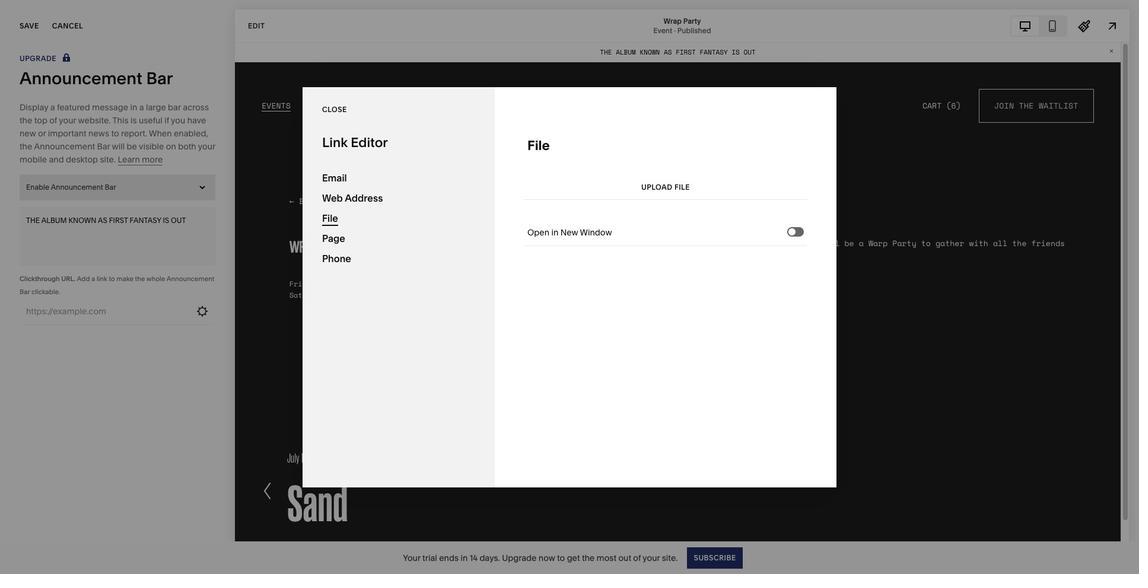Task type: vqa. For each thing, say whether or not it's contained in the screenshot.
Exit
no



Task type: describe. For each thing, give the bounding box(es) containing it.
the album known as first fantasy is out
[[26, 216, 186, 225]]

report.
[[121, 128, 147, 139]]

site. inside display a featured message in a large bar across the top of your website. this is useful if you have new or important news to report. when enabled, the announcement bar will be visible on both your mobile and desktop site.
[[100, 154, 116, 165]]

published
[[678, 26, 711, 35]]

dialog containing link editor
[[303, 87, 837, 488]]

now
[[539, 553, 555, 563]]

announcement up featured
[[20, 68, 142, 88]]

0 vertical spatial your
[[59, 115, 76, 126]]

desktop
[[66, 154, 98, 165]]

https://example.com text field
[[26, 298, 191, 325]]

link
[[97, 275, 107, 283]]

add a link to make the whole announcement bar clickable.
[[20, 275, 214, 296]]

useful
[[139, 115, 162, 126]]

upgrade inside button
[[20, 54, 56, 63]]

save button
[[20, 13, 39, 39]]

page link
[[322, 228, 475, 248]]

have
[[187, 115, 206, 126]]

learn more
[[118, 154, 163, 165]]

save
[[20, 21, 39, 30]]

to inside display a featured message in a large bar across the top of your website. this is useful if you have new or important news to report. when enabled, the announcement bar will be visible on both your mobile and desktop site.
[[111, 128, 119, 139]]

be
[[127, 141, 137, 152]]

0 vertical spatial file
[[528, 137, 550, 153]]

upload file button
[[528, 177, 804, 198]]

Open in New Window checkbox
[[789, 228, 796, 236]]

page
[[322, 232, 345, 244]]

2 vertical spatial file
[[322, 212, 338, 224]]

edit button
[[240, 15, 273, 37]]

on
[[166, 141, 176, 152]]

new
[[561, 227, 578, 238]]

cancel
[[52, 21, 83, 30]]

1 horizontal spatial upgrade
[[502, 553, 537, 563]]

display a featured message in a large bar across the top of your website. this is useful if you have new or important news to report. when enabled, the announcement bar will be visible on both your mobile and desktop site.
[[20, 102, 215, 165]]

bar up large at the top left of the page
[[146, 68, 173, 88]]

first
[[109, 216, 128, 225]]

file link
[[322, 208, 475, 228]]

file inside button
[[675, 182, 690, 191]]

·
[[674, 26, 676, 35]]

ends
[[439, 553, 459, 563]]

learn more link
[[118, 154, 163, 166]]

trial
[[423, 553, 437, 563]]

make
[[117, 275, 134, 283]]

days.
[[480, 553, 500, 563]]

1 horizontal spatial site.
[[662, 553, 678, 563]]

edit
[[248, 21, 265, 30]]

whole
[[146, 275, 165, 283]]

more
[[142, 154, 163, 165]]

is
[[131, 115, 137, 126]]

fantasy
[[130, 216, 161, 225]]

both
[[178, 141, 196, 152]]

this
[[112, 115, 129, 126]]

a for featured
[[50, 102, 55, 113]]

important
[[48, 128, 86, 139]]

2 horizontal spatial your
[[643, 553, 660, 563]]

close
[[322, 105, 347, 114]]

14
[[470, 553, 478, 563]]

the
[[26, 216, 40, 225]]

website.
[[78, 115, 111, 126]]

bar inside display a featured message in a large bar across the top of your website. this is useful if you have new or important news to report. when enabled, the announcement bar will be visible on both your mobile and desktop site.
[[97, 141, 110, 152]]

large
[[146, 102, 166, 113]]

2 vertical spatial to
[[557, 553, 565, 563]]

will
[[112, 141, 125, 152]]

open in new window
[[528, 227, 612, 238]]

the inside add a link to make the whole announcement bar clickable.
[[135, 275, 145, 283]]

clickthrough
[[20, 275, 60, 283]]

visible
[[139, 141, 164, 152]]

of inside display a featured message in a large bar across the top of your website. this is useful if you have new or important news to report. when enabled, the announcement bar will be visible on both your mobile and desktop site.
[[49, 115, 57, 126]]

settings heavy icon image
[[196, 305, 209, 318]]

is
[[163, 216, 169, 225]]

album
[[41, 216, 67, 225]]

the down new
[[20, 141, 32, 152]]

close button
[[322, 99, 347, 120]]

url.
[[61, 275, 75, 283]]

1 horizontal spatial in
[[461, 553, 468, 563]]

get
[[567, 553, 580, 563]]

display
[[20, 102, 48, 113]]

upgrade button
[[20, 52, 73, 65]]



Task type: locate. For each thing, give the bounding box(es) containing it.
link
[[322, 134, 348, 150]]

bar down clickthrough
[[20, 288, 30, 296]]

in
[[130, 102, 137, 113], [552, 227, 559, 238], [461, 553, 468, 563]]

file
[[528, 137, 550, 153], [675, 182, 690, 191], [322, 212, 338, 224]]

party
[[684, 16, 701, 25]]

window
[[580, 227, 612, 238]]

1 horizontal spatial file
[[528, 137, 550, 153]]

to left get
[[557, 553, 565, 563]]

your
[[403, 553, 421, 563]]

address
[[345, 192, 383, 204]]

0 vertical spatial to
[[111, 128, 119, 139]]

your right both
[[198, 141, 215, 152]]

announcement
[[20, 68, 142, 88], [34, 141, 95, 152], [51, 183, 103, 192], [167, 275, 214, 283]]

0 horizontal spatial site.
[[100, 154, 116, 165]]

bar down 'news'
[[97, 141, 110, 152]]

cancel button
[[52, 13, 83, 39]]

bar up the album known as first fantasy is out
[[105, 183, 116, 192]]

enable
[[26, 183, 49, 192]]

to inside add a link to make the whole announcement bar clickable.
[[109, 275, 115, 283]]

web address link
[[322, 188, 475, 208]]

or
[[38, 128, 46, 139]]

announcement bar
[[20, 68, 173, 88]]

to right link
[[109, 275, 115, 283]]

your right 'out'
[[643, 553, 660, 563]]

a inside add a link to make the whole announcement bar clickable.
[[91, 275, 95, 283]]

mobile
[[20, 154, 47, 165]]

announcement inside add a link to make the whole announcement bar clickable.
[[167, 275, 214, 283]]

1 horizontal spatial your
[[198, 141, 215, 152]]

bar inside add a link to make the whole announcement bar clickable.
[[20, 288, 30, 296]]

in up is
[[130, 102, 137, 113]]

news
[[88, 128, 109, 139]]

your
[[59, 115, 76, 126], [198, 141, 215, 152], [643, 553, 660, 563]]

1 vertical spatial in
[[552, 227, 559, 238]]

known
[[68, 216, 96, 225]]

of right top
[[49, 115, 57, 126]]

wrap party event · published
[[654, 16, 711, 35]]

a left large at the top left of the page
[[139, 102, 144, 113]]

your trial ends in 14 days. upgrade now to get the most out of your site.
[[403, 553, 678, 563]]

dialog
[[303, 87, 837, 488]]

your up important
[[59, 115, 76, 126]]

to up will
[[111, 128, 119, 139]]

0 vertical spatial upgrade
[[20, 54, 56, 63]]

wrap
[[664, 16, 682, 25]]

1 vertical spatial upgrade
[[502, 553, 537, 563]]

a left link
[[91, 275, 95, 283]]

in left 14
[[461, 553, 468, 563]]

announcement down the desktop
[[51, 183, 103, 192]]

most
[[597, 553, 617, 563]]

upload
[[641, 182, 673, 191]]

2 vertical spatial in
[[461, 553, 468, 563]]

bar
[[168, 102, 181, 113]]

editor
[[351, 134, 388, 150]]

0 vertical spatial of
[[49, 115, 57, 126]]

2 horizontal spatial in
[[552, 227, 559, 238]]

2 horizontal spatial a
[[139, 102, 144, 113]]

and
[[49, 154, 64, 165]]

event
[[654, 26, 673, 35]]

0 vertical spatial site.
[[100, 154, 116, 165]]

site. right 'out'
[[662, 553, 678, 563]]

new
[[20, 128, 36, 139]]

a for link
[[91, 275, 95, 283]]

of right 'out'
[[633, 553, 641, 563]]

clickthrough url.
[[20, 275, 75, 283]]

featured
[[57, 102, 90, 113]]

1 vertical spatial to
[[109, 275, 115, 283]]

to
[[111, 128, 119, 139], [109, 275, 115, 283], [557, 553, 565, 563]]

0 horizontal spatial of
[[49, 115, 57, 126]]

tab list
[[1012, 16, 1066, 35]]

announcement inside display a featured message in a large bar across the top of your website. this is useful if you have new or important news to report. when enabled, the announcement bar will be visible on both your mobile and desktop site.
[[34, 141, 95, 152]]

a
[[50, 102, 55, 113], [139, 102, 144, 113], [91, 275, 95, 283]]

0 horizontal spatial your
[[59, 115, 76, 126]]

link editor
[[322, 134, 388, 150]]

0 horizontal spatial file
[[322, 212, 338, 224]]

web address
[[322, 192, 383, 204]]

1 vertical spatial of
[[633, 553, 641, 563]]

out
[[171, 216, 186, 225]]

top
[[34, 115, 47, 126]]

when
[[149, 128, 172, 139]]

site.
[[100, 154, 116, 165], [662, 553, 678, 563]]

add
[[77, 275, 90, 283]]

web
[[322, 192, 343, 204]]

out
[[619, 553, 631, 563]]

1 vertical spatial your
[[198, 141, 215, 152]]

message
[[92, 102, 128, 113]]

0 horizontal spatial in
[[130, 102, 137, 113]]

0 horizontal spatial upgrade
[[20, 54, 56, 63]]

the right the make
[[135, 275, 145, 283]]

2 horizontal spatial file
[[675, 182, 690, 191]]

phone
[[322, 253, 351, 264]]

site. down will
[[100, 154, 116, 165]]

announcement down important
[[34, 141, 95, 152]]

across
[[183, 102, 209, 113]]

upgrade left now
[[502, 553, 537, 563]]

1 vertical spatial site.
[[662, 553, 678, 563]]

enabled,
[[174, 128, 208, 139]]

clickable.
[[31, 288, 60, 296]]

email
[[322, 172, 347, 184]]

announcement right the whole
[[167, 275, 214, 283]]

1 horizontal spatial of
[[633, 553, 641, 563]]

open
[[528, 227, 550, 238]]

0 horizontal spatial a
[[50, 102, 55, 113]]

enable announcement bar
[[26, 183, 116, 192]]

as
[[98, 216, 107, 225]]

2 vertical spatial your
[[643, 553, 660, 563]]

the up new
[[20, 115, 32, 126]]

0 vertical spatial in
[[130, 102, 137, 113]]

upgrade down save button
[[20, 54, 56, 63]]

of
[[49, 115, 57, 126], [633, 553, 641, 563]]

the right get
[[582, 553, 595, 563]]

phone link
[[322, 248, 475, 269]]

in inside display a featured message in a large bar across the top of your website. this is useful if you have new or important news to report. when enabled, the announcement bar will be visible on both your mobile and desktop site.
[[130, 102, 137, 113]]

1 vertical spatial file
[[675, 182, 690, 191]]

bar
[[146, 68, 173, 88], [97, 141, 110, 152], [105, 183, 116, 192], [20, 288, 30, 296]]

email link
[[322, 168, 475, 188]]

1 horizontal spatial a
[[91, 275, 95, 283]]

the
[[20, 115, 32, 126], [20, 141, 32, 152], [135, 275, 145, 283], [582, 553, 595, 563]]

if
[[164, 115, 169, 126]]

in left new
[[552, 227, 559, 238]]

you
[[171, 115, 185, 126]]

upload file
[[641, 182, 690, 191]]

a right display at the top left of the page
[[50, 102, 55, 113]]

learn
[[118, 154, 140, 165]]



